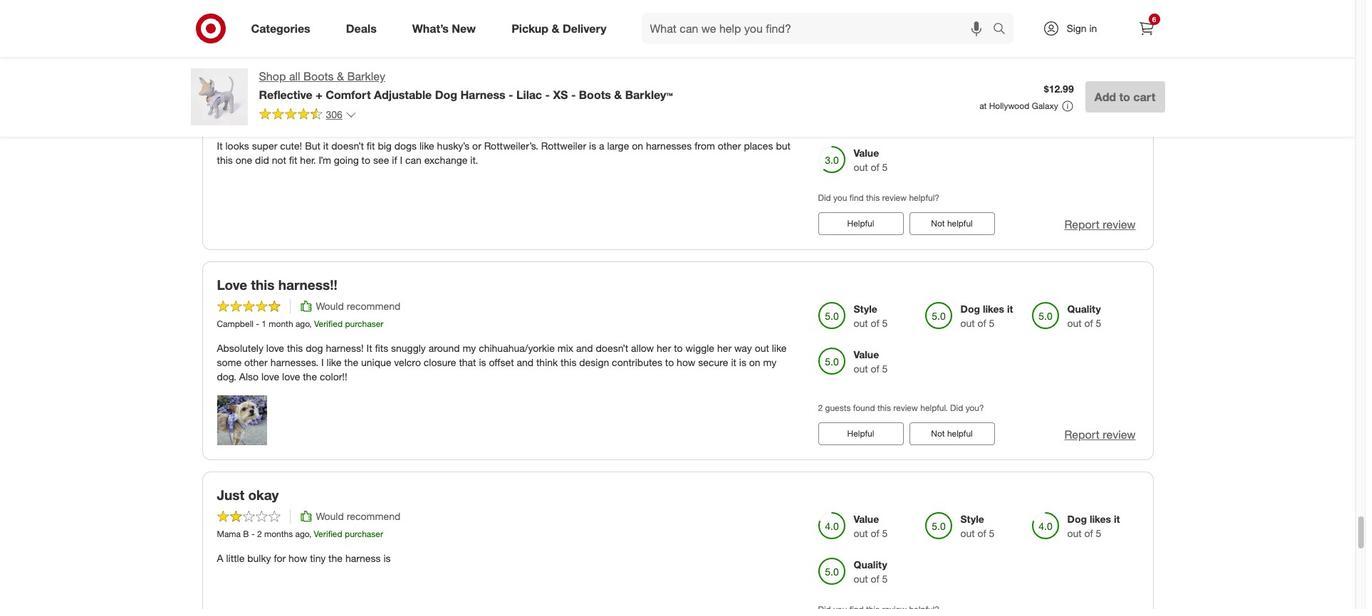 Task type: vqa. For each thing, say whether or not it's contained in the screenshot.
Access
no



Task type: locate. For each thing, give the bounding box(es) containing it.
love up harnesses.
[[266, 342, 284, 354]]

month up super
[[257, 116, 282, 126]]

other right from
[[718, 139, 741, 151]]

would recommend up harness!
[[316, 300, 401, 312]]

1 vertical spatial month
[[269, 319, 293, 329]]

0 vertical spatial helpful
[[848, 218, 875, 229]]

verified up harness!
[[314, 319, 343, 329]]

1 horizontal spatial on
[[749, 357, 761, 369]]

3 report from the top
[[1065, 428, 1100, 442]]

would up mama b - 2 months ago , verified purchaser
[[316, 510, 344, 522]]

likes
[[983, 303, 1005, 315], [1090, 513, 1112, 525]]

0 vertical spatial not helpful button
[[910, 11, 995, 34]]

0 vertical spatial helpful button
[[818, 213, 904, 235]]

0 vertical spatial i
[[400, 154, 403, 166]]

like right way in the bottom right of the page
[[772, 342, 787, 354]]

1 helpful from the top
[[848, 218, 875, 229]]

fit left big
[[367, 139, 375, 151]]

quality out of 5
[[1068, 303, 1102, 329], [854, 559, 888, 585]]

3 not helpful from the top
[[931, 428, 973, 439]]

how left "tiny"
[[289, 552, 307, 564]]

0 vertical spatial recommend
[[347, 300, 401, 312]]

0 vertical spatial helpful
[[948, 17, 973, 28]]

her up 'secure'
[[717, 342, 732, 354]]

search
[[987, 23, 1021, 37]]

1 her from the left
[[657, 342, 671, 354]]

2 would from the top
[[316, 510, 344, 522]]

dogs up can
[[395, 139, 417, 151]]

of
[[871, 161, 880, 173], [871, 317, 880, 329], [978, 317, 987, 329], [1085, 317, 1094, 329], [871, 363, 880, 375], [871, 527, 880, 539], [978, 527, 987, 539], [1085, 527, 1094, 539], [871, 573, 880, 585]]

0 vertical spatial it
[[217, 139, 223, 151]]

2 not helpful from the top
[[931, 218, 973, 229]]

1 horizontal spatial her
[[717, 342, 732, 354]]

did
[[255, 154, 269, 166]]

- right campbell
[[256, 319, 259, 329]]

0 horizontal spatial how
[[289, 552, 307, 564]]

and down "chihuahua/yorkie"
[[517, 357, 534, 369]]

this down the "looks"
[[217, 154, 233, 166]]

, up cute!
[[298, 116, 300, 126]]

it
[[323, 139, 329, 151], [1007, 303, 1014, 315], [731, 357, 737, 369], [1114, 513, 1120, 525]]

0 vertical spatial my
[[463, 342, 476, 354]]

0 vertical spatial how
[[677, 357, 696, 369]]

1 vertical spatial on
[[749, 357, 761, 369]]

months
[[264, 529, 293, 539]]

6
[[1153, 15, 1157, 24]]

1 vertical spatial recommend
[[347, 510, 401, 522]]

0 vertical spatial the
[[344, 357, 358, 369]]

boots
[[304, 69, 334, 83], [579, 88, 611, 102]]

helpful button down find
[[818, 213, 904, 235]]

- right b at the left bottom of page
[[251, 529, 255, 539]]

dogs inside it looks super cute! but it doesn't fit big dogs like husky's or rottweiler's. rottweiler is a large on harnesses from other places but this one did not fit her. i'm going to see if i can exchange it.
[[395, 139, 417, 151]]

1 vertical spatial other
[[244, 357, 268, 369]]

exchange
[[424, 154, 468, 166]]

for left tall
[[244, 75, 262, 92]]

2 horizontal spatial the
[[344, 357, 358, 369]]

not down helpful?
[[931, 218, 945, 229]]

absolutely
[[217, 342, 264, 354]]

my right 'secure'
[[764, 357, 777, 369]]

0 vertical spatial not helpful
[[931, 17, 973, 28]]

0 vertical spatial month
[[257, 116, 282, 126]]

0 vertical spatial dog
[[961, 303, 980, 315]]

verified up but
[[303, 116, 331, 126]]

her
[[657, 342, 671, 354], [717, 342, 732, 354]]

2 right b at the left bottom of page
[[257, 529, 262, 539]]

going
[[334, 154, 359, 166]]

0 vertical spatial like
[[420, 139, 434, 151]]

helpful for not for tall dogs
[[848, 218, 875, 229]]

report review
[[1065, 16, 1136, 30], [1065, 218, 1136, 232], [1065, 428, 1136, 442]]

1 right campbell
[[262, 319, 266, 329]]

2 vertical spatial verified
[[314, 529, 343, 539]]

3 report review button from the top
[[1065, 427, 1136, 443]]

not for not helpful button for love this harness!!
[[931, 428, 945, 439]]

1 horizontal spatial quality out of 5
[[1068, 303, 1102, 329]]

report for love this harness!!
[[1065, 428, 1100, 442]]

not for not helpful button for not for tall dogs
[[931, 218, 945, 229]]

0 horizontal spatial 2
[[257, 529, 262, 539]]

1 vertical spatial helpful button
[[818, 423, 904, 446]]

it inside it looks super cute! but it doesn't fit big dogs like husky's or rottweiler's. rottweiler is a large on harnesses from other places but this one did not fit her. i'm going to see if i can exchange it.
[[323, 139, 329, 151]]

not helpful
[[931, 17, 973, 28], [931, 218, 973, 229], [931, 428, 973, 439]]

would down harness!!
[[316, 300, 344, 312]]

2 not helpful button from the top
[[910, 213, 995, 235]]

month for tall
[[257, 116, 282, 126]]

on down way in the bottom right of the page
[[749, 357, 761, 369]]

1 horizontal spatial for
[[274, 552, 286, 564]]

helpful down found
[[848, 428, 875, 439]]

& up "comfort"
[[337, 69, 344, 83]]

0 horizontal spatial the
[[303, 371, 317, 383]]

, down harness!!
[[309, 319, 312, 329]]

1 vertical spatial did
[[951, 403, 964, 413]]

doesn't
[[331, 139, 364, 151], [596, 342, 629, 354]]

to right add
[[1120, 90, 1131, 104]]

2 report from the top
[[1065, 218, 1100, 232]]

not helpful down helpful.
[[931, 428, 973, 439]]

2 her from the left
[[717, 342, 732, 354]]

not helpful button for not for tall dogs
[[910, 213, 995, 235]]

to left see
[[362, 154, 371, 166]]

wiggle
[[686, 342, 715, 354]]

0 horizontal spatial did
[[818, 193, 831, 203]]

1 value from the top
[[854, 147, 879, 159]]

, for harness!!
[[309, 319, 312, 329]]

1 horizontal spatial boots
[[579, 88, 611, 102]]

a little bulky for how tiny the harness is
[[217, 552, 391, 564]]

helpful
[[848, 218, 875, 229], [848, 428, 875, 439]]

value
[[854, 147, 879, 159], [854, 349, 879, 361], [854, 513, 879, 525]]

2 report review button from the top
[[1065, 217, 1136, 233]]

1 recommend from the top
[[347, 300, 401, 312]]

how inside 'absolutely love this dog harness! it fits snuggly around my chihuahua/yorkie mix and doesn't allow her to wiggle her way out like some other harnesses. i like the unique velcro closure that is offset and think this design contributes to how secure it is on my dog. also love love the color!!'
[[677, 357, 696, 369]]

2 horizontal spatial like
[[772, 342, 787, 354]]

my
[[463, 342, 476, 354], [764, 357, 777, 369]]

month down "love this harness!!"
[[269, 319, 293, 329]]

0 horizontal spatial style out of 5
[[854, 303, 888, 329]]

pickup
[[512, 21, 549, 35]]

,
[[298, 116, 300, 126], [309, 319, 312, 329], [309, 529, 312, 539]]

places
[[744, 139, 773, 151]]

2 recommend from the top
[[347, 510, 401, 522]]

0 vertical spatial quality
[[1068, 101, 1101, 114]]

i up 'color!!'
[[321, 357, 324, 369]]

verified up "tiny"
[[314, 529, 343, 539]]

not left "search"
[[931, 17, 945, 28]]

1 horizontal spatial likes
[[1090, 513, 1112, 525]]

0 horizontal spatial for
[[244, 75, 262, 92]]

report for not for tall dogs
[[1065, 218, 1100, 232]]

1 vertical spatial report review
[[1065, 218, 1136, 232]]

0 vertical spatial for
[[244, 75, 262, 92]]

design
[[580, 357, 609, 369]]

purchaser up harness
[[345, 529, 383, 539]]

deals
[[346, 21, 377, 35]]

1 vertical spatial 1
[[262, 319, 266, 329]]

2 report review from the top
[[1065, 218, 1136, 232]]

the
[[344, 357, 358, 369], [303, 371, 317, 383], [329, 552, 343, 564]]

on right large
[[632, 139, 643, 151]]

this
[[217, 154, 233, 166], [866, 193, 880, 203], [251, 277, 275, 293], [287, 342, 303, 354], [561, 357, 577, 369], [878, 403, 891, 413]]

other
[[718, 139, 741, 151], [244, 357, 268, 369]]

dog
[[961, 303, 980, 315], [306, 342, 323, 354], [1068, 513, 1087, 525]]

in
[[1090, 22, 1098, 34]]

0 horizontal spatial boots
[[304, 69, 334, 83]]

dog inside 'absolutely love this dog harness! it fits snuggly around my chihuahua/yorkie mix and doesn't allow her to wiggle her way out like some other harnesses. i like the unique velcro closure that is offset and think this design contributes to how secure it is on my dog. also love love the color!!'
[[306, 342, 323, 354]]

1 vertical spatial value
[[854, 349, 879, 361]]

1 vertical spatial verified
[[314, 319, 343, 329]]

it left the "looks"
[[217, 139, 223, 151]]

not helpful left "search"
[[931, 17, 973, 28]]

1 vertical spatial not helpful button
[[910, 213, 995, 235]]

1 horizontal spatial other
[[718, 139, 741, 151]]

0 horizontal spatial and
[[517, 357, 534, 369]]

barkley
[[347, 69, 385, 83]]

at
[[980, 100, 987, 111]]

galaxy
[[1032, 100, 1059, 111]]

not down helpful.
[[931, 428, 945, 439]]

0 vertical spatial verified
[[303, 116, 331, 126]]

0 horizontal spatial i
[[321, 357, 324, 369]]

1 vertical spatial doesn't
[[596, 342, 629, 354]]

harness
[[345, 552, 381, 564]]

would
[[316, 300, 344, 312], [316, 510, 344, 522]]

purchaser for love this harness!!
[[345, 319, 384, 329]]

1 helpful button from the top
[[818, 213, 904, 235]]

and up design
[[576, 342, 593, 354]]

dogs right tall
[[289, 75, 321, 92]]

to
[[1120, 90, 1131, 104], [362, 154, 371, 166], [674, 342, 683, 354], [665, 357, 674, 369]]

like up 'color!!'
[[327, 357, 342, 369]]

0 vertical spatial ,
[[298, 116, 300, 126]]

1 would from the top
[[316, 300, 344, 312]]

did you find this review helpful?
[[818, 193, 940, 203]]

2 helpful button from the top
[[818, 423, 904, 446]]

purchaser down "comfort"
[[334, 116, 372, 126]]

boots right xs
[[579, 88, 611, 102]]

ago
[[284, 116, 298, 126], [296, 319, 309, 329], [295, 529, 309, 539]]

2 vertical spatial the
[[329, 552, 343, 564]]

0 vertical spatial other
[[718, 139, 741, 151]]

1 vertical spatial &
[[337, 69, 344, 83]]

3 not helpful button from the top
[[910, 423, 995, 446]]

for
[[244, 75, 262, 92], [274, 552, 286, 564]]

2 vertical spatial dog
[[1068, 513, 1087, 525]]

0 vertical spatial doesn't
[[331, 139, 364, 151]]

it.
[[470, 154, 478, 166]]

tiny
[[310, 552, 326, 564]]

1 vertical spatial dog
[[306, 342, 323, 354]]

adjustable
[[374, 88, 432, 102]]

- left xs
[[545, 88, 550, 102]]

ago up cute!
[[284, 116, 298, 126]]

i right if
[[400, 154, 403, 166]]

did left you? on the bottom right of page
[[951, 403, 964, 413]]

0 vertical spatial value out of 5
[[854, 147, 888, 173]]

1 horizontal spatial it
[[367, 342, 372, 354]]

0 horizontal spatial other
[[244, 357, 268, 369]]

value out of 5
[[854, 147, 888, 173], [854, 349, 888, 375], [854, 513, 888, 539]]

my up that
[[463, 342, 476, 354]]

2 vertical spatial &
[[614, 88, 622, 102]]

snuggly
[[391, 342, 426, 354]]

the down harnesses.
[[303, 371, 317, 383]]

0 vertical spatial quality out of 5
[[1068, 303, 1102, 329]]

guest review image 2 of 2, zoom in image
[[270, 0, 320, 34]]

recommend
[[347, 300, 401, 312], [347, 510, 401, 522]]

ago up harnesses.
[[296, 319, 309, 329]]

1 vertical spatial the
[[303, 371, 317, 383]]

2 helpful from the top
[[848, 428, 875, 439]]

recommend for love this harness!!
[[347, 300, 401, 312]]

is down way in the bottom right of the page
[[739, 357, 747, 369]]

0 horizontal spatial 1
[[250, 116, 255, 126]]

ago right months
[[295, 529, 309, 539]]

way
[[735, 342, 752, 354]]

2 helpful from the top
[[948, 218, 973, 229]]

not helpful button
[[910, 11, 995, 34], [910, 213, 995, 235], [910, 423, 995, 446]]

other inside it looks super cute! but it doesn't fit big dogs like husky's or rottweiler's. rottweiler is a large on harnesses from other places but this one did not fit her. i'm going to see if i can exchange it.
[[718, 139, 741, 151]]

recommend up harness
[[347, 510, 401, 522]]

0 vertical spatial purchaser
[[334, 116, 372, 126]]

out
[[854, 161, 868, 173], [854, 317, 868, 329], [961, 317, 975, 329], [1068, 317, 1082, 329], [755, 342, 769, 354], [854, 363, 868, 375], [854, 527, 868, 539], [961, 527, 975, 539], [1068, 527, 1082, 539], [854, 573, 868, 585]]

for right bulky
[[274, 552, 286, 564]]

& right pickup at the top left
[[552, 21, 560, 35]]

b
[[243, 529, 249, 539]]

would recommend up harness
[[316, 510, 401, 522]]

0 horizontal spatial dog likes it out of 5
[[961, 303, 1014, 329]]

one
[[236, 154, 252, 166]]

0 vertical spatial likes
[[983, 303, 1005, 315]]

recommend for just okay
[[347, 510, 401, 522]]

1 horizontal spatial the
[[329, 552, 343, 564]]

2 would recommend from the top
[[316, 510, 401, 522]]

1 vertical spatial purchaser
[[345, 319, 384, 329]]

1 horizontal spatial style out of 5
[[961, 513, 995, 539]]

1 would recommend from the top
[[316, 300, 401, 312]]

dog
[[435, 88, 458, 102]]

3 helpful from the top
[[948, 428, 973, 439]]

helpful for love this harness!!
[[948, 428, 973, 439]]

verified
[[303, 116, 331, 126], [314, 319, 343, 329], [314, 529, 343, 539]]

0 vertical spatial value
[[854, 147, 879, 159]]

doesn't up going
[[331, 139, 364, 151]]

add to cart button
[[1086, 81, 1165, 113]]

1 vertical spatial style
[[854, 303, 878, 315]]

not helpful for love this harness!!
[[931, 428, 973, 439]]

on inside 'absolutely love this dog harness! it fits snuggly around my chihuahua/yorkie mix and doesn't allow her to wiggle her way out like some other harnesses. i like the unique velcro closure that is offset and think this design contributes to how secure it is on my dog. also love love the color!!'
[[749, 357, 761, 369]]

0 vertical spatial style out of 5
[[854, 303, 888, 329]]

search button
[[987, 13, 1021, 47]]

1 vertical spatial boots
[[579, 88, 611, 102]]

2 vertical spatial report review button
[[1065, 427, 1136, 443]]

it
[[217, 139, 223, 151], [367, 342, 372, 354]]

to inside it looks super cute! but it doesn't fit big dogs like husky's or rottweiler's. rottweiler is a large on harnesses from other places but this one did not fit her. i'm going to see if i can exchange it.
[[362, 154, 371, 166]]

0 vertical spatial report review
[[1065, 16, 1136, 30]]

husky's
[[437, 139, 470, 151]]

review
[[1103, 16, 1136, 30], [882, 193, 907, 203], [1103, 218, 1136, 232], [894, 403, 918, 413], [1103, 428, 1136, 442]]

found
[[853, 403, 875, 413]]

1 vertical spatial i
[[321, 357, 324, 369]]

1 right 'jacqui' at the left top
[[250, 116, 255, 126]]

0 vertical spatial &
[[552, 21, 560, 35]]

2 vertical spatial report review
[[1065, 428, 1136, 442]]

helpful for not for tall dogs
[[948, 218, 973, 229]]

1 horizontal spatial dogs
[[395, 139, 417, 151]]

5
[[883, 161, 888, 173], [883, 317, 888, 329], [989, 317, 995, 329], [1096, 317, 1102, 329], [883, 363, 888, 375], [883, 527, 888, 539], [989, 527, 995, 539], [1096, 527, 1102, 539], [883, 573, 888, 585]]

- right 'jacqui' at the left top
[[244, 116, 248, 126]]

did left the you at the right of the page
[[818, 193, 831, 203]]

is left a
[[589, 139, 597, 151]]

it looks super cute! but it doesn't fit big dogs like husky's or rottweiler's. rottweiler is a large on harnesses from other places but this one did not fit her. i'm going to see if i can exchange it.
[[217, 139, 791, 166]]

love right also
[[261, 371, 279, 383]]

it left fits
[[367, 342, 372, 354]]

to left wiggle
[[674, 342, 683, 354]]

report review for love this harness!!
[[1065, 428, 1136, 442]]

image of reflective + comfort adjustable dog harness - lilac - xs - boots & barkley™ image
[[191, 68, 248, 125]]

0 vertical spatial ago
[[284, 116, 298, 126]]

style out of 5
[[854, 303, 888, 329], [961, 513, 995, 539]]

0 horizontal spatial likes
[[983, 303, 1005, 315]]

1 vertical spatial dog likes it out of 5
[[1068, 513, 1120, 539]]

recommend up fits
[[347, 300, 401, 312]]

1
[[250, 116, 255, 126], [262, 319, 266, 329]]

2 vertical spatial helpful
[[948, 428, 973, 439]]

i
[[400, 154, 403, 166], [321, 357, 324, 369]]

purchaser up fits
[[345, 319, 384, 329]]

this up harnesses.
[[287, 342, 303, 354]]

not
[[931, 17, 945, 28], [217, 75, 240, 92], [931, 218, 945, 229], [931, 428, 945, 439]]

0 horizontal spatial fit
[[289, 154, 297, 166]]

barkley™
[[625, 88, 673, 102]]

helpful down find
[[848, 218, 875, 229]]

like up can
[[420, 139, 434, 151]]

little
[[226, 552, 245, 564]]

boots up "+" at top left
[[304, 69, 334, 83]]

from
[[695, 139, 715, 151]]

2 horizontal spatial dog
[[1068, 513, 1087, 525]]

not helpful down helpful?
[[931, 218, 973, 229]]

i'm
[[319, 154, 331, 166]]

3 report review from the top
[[1065, 428, 1136, 442]]

1 horizontal spatial like
[[420, 139, 434, 151]]

, up a little bulky for how tiny the harness is
[[309, 529, 312, 539]]

&
[[552, 21, 560, 35], [337, 69, 344, 83], [614, 88, 622, 102]]

how down wiggle
[[677, 357, 696, 369]]

her right allow
[[657, 342, 671, 354]]

the right "tiny"
[[329, 552, 343, 564]]

1 value out of 5 from the top
[[854, 147, 888, 173]]

0 horizontal spatial like
[[327, 357, 342, 369]]

on
[[632, 139, 643, 151], [749, 357, 761, 369]]

& left barkley™
[[614, 88, 622, 102]]

0 vertical spatial on
[[632, 139, 643, 151]]

2 left guests at bottom
[[818, 403, 823, 413]]

helpful button down found
[[818, 423, 904, 446]]

doesn't up design
[[596, 342, 629, 354]]

, for tall
[[298, 116, 300, 126]]

love
[[266, 342, 284, 354], [261, 371, 279, 383], [282, 371, 300, 383]]

month for harness!!
[[269, 319, 293, 329]]

other up also
[[244, 357, 268, 369]]

report review button for love this harness!!
[[1065, 427, 1136, 443]]

quality
[[1068, 101, 1101, 114], [1068, 303, 1101, 315], [854, 559, 888, 571]]

0 horizontal spatial it
[[217, 139, 223, 151]]

pickup & delivery link
[[500, 13, 625, 44]]

the down harness!
[[344, 357, 358, 369]]

fit right not
[[289, 154, 297, 166]]

0 horizontal spatial her
[[657, 342, 671, 354]]

secure
[[698, 357, 729, 369]]

delivery
[[563, 21, 607, 35]]



Task type: describe. For each thing, give the bounding box(es) containing it.
306
[[326, 108, 343, 120]]

campbell
[[217, 319, 254, 329]]

guest review image 1 of 2, zoom in image
[[217, 0, 267, 34]]

like inside it looks super cute! but it doesn't fit big dogs like husky's or rottweiler's. rottweiler is a large on harnesses from other places but this one did not fit her. i'm going to see if i can exchange it.
[[420, 139, 434, 151]]

is right that
[[479, 357, 486, 369]]

bulky
[[247, 552, 271, 564]]

1 report from the top
[[1065, 16, 1100, 30]]

1 vertical spatial how
[[289, 552, 307, 564]]

find
[[850, 193, 864, 203]]

absolutely love this dog harness! it fits snuggly around my chihuahua/yorkie mix and doesn't allow her to wiggle her way out like some other harnesses. i like the unique velcro closure that is offset and think this design contributes to how secure it is on my dog. also love love the color!!
[[217, 342, 787, 383]]

large
[[607, 139, 629, 151]]

helpful?
[[910, 193, 940, 203]]

this right find
[[866, 193, 880, 203]]

mama b - 2 months ago , verified purchaser
[[217, 529, 383, 539]]

1 horizontal spatial did
[[951, 403, 964, 413]]

3 value from the top
[[854, 513, 879, 525]]

- right xs
[[571, 88, 576, 102]]

what's new
[[412, 21, 476, 35]]

1 for this
[[262, 319, 266, 329]]

just
[[217, 487, 244, 503]]

what's
[[412, 21, 449, 35]]

color!!
[[320, 371, 347, 383]]

fits
[[375, 342, 388, 354]]

6 link
[[1131, 13, 1163, 44]]

is inside it looks super cute! but it doesn't fit big dogs like husky's or rottweiler's. rottweiler is a large on harnesses from other places but this one did not fit her. i'm going to see if i can exchange it.
[[589, 139, 597, 151]]

What can we help you find? suggestions appear below search field
[[642, 13, 996, 44]]

doesn't inside 'absolutely love this dog harness! it fits snuggly around my chihuahua/yorkie mix and doesn't allow her to wiggle her way out like some other harnesses. i like the unique velcro closure that is offset and think this design contributes to how secure it is on my dog. also love love the color!!'
[[596, 342, 629, 354]]

2 vertical spatial ago
[[295, 529, 309, 539]]

add
[[1095, 90, 1117, 104]]

harness!
[[326, 342, 364, 354]]

1 report review button from the top
[[1065, 15, 1136, 32]]

other inside 'absolutely love this dog harness! it fits snuggly around my chihuahua/yorkie mix and doesn't allow her to wiggle her way out like some other harnesses. i like the unique velcro closure that is offset and think this design contributes to how secure it is on my dog. also love love the color!!'
[[244, 357, 268, 369]]

2 value out of 5 from the top
[[854, 349, 888, 375]]

think
[[536, 357, 558, 369]]

doesn't inside it looks super cute! but it doesn't fit big dogs like husky's or rottweiler's. rottweiler is a large on harnesses from other places but this one did not fit her. i'm going to see if i can exchange it.
[[331, 139, 364, 151]]

allow
[[631, 342, 654, 354]]

super
[[252, 139, 277, 151]]

helpful.
[[921, 403, 948, 413]]

on inside it looks super cute! but it doesn't fit big dogs like husky's or rottweiler's. rottweiler is a large on harnesses from other places but this one did not fit her. i'm going to see if i can exchange it.
[[632, 139, 643, 151]]

jacqui
[[217, 116, 242, 126]]

2 horizontal spatial &
[[614, 88, 622, 102]]

2 vertical spatial style
[[961, 513, 985, 525]]

1 vertical spatial quality
[[1068, 303, 1101, 315]]

3 value out of 5 from the top
[[854, 513, 888, 539]]

0 vertical spatial style
[[961, 101, 985, 114]]

cute!
[[280, 139, 302, 151]]

1 horizontal spatial fit
[[367, 139, 375, 151]]

1 for for
[[250, 116, 255, 126]]

2 vertical spatial quality
[[854, 559, 888, 571]]

1 horizontal spatial 2
[[818, 403, 823, 413]]

2 value from the top
[[854, 349, 879, 361]]

see
[[373, 154, 389, 166]]

looks
[[225, 139, 249, 151]]

would for just okay
[[316, 510, 344, 522]]

2 guests found this review helpful. did you?
[[818, 403, 984, 413]]

- left lilac
[[509, 88, 513, 102]]

lilac
[[517, 88, 542, 102]]

would recommend for just okay
[[316, 510, 401, 522]]

sign in
[[1067, 22, 1098, 34]]

1 vertical spatial for
[[274, 552, 286, 564]]

or
[[472, 139, 482, 151]]

0 vertical spatial dog likes it out of 5
[[961, 303, 1014, 329]]

1 horizontal spatial dog likes it out of 5
[[1068, 513, 1120, 539]]

1 not helpful button from the top
[[910, 11, 995, 34]]

1 vertical spatial quality out of 5
[[854, 559, 888, 585]]

0 vertical spatial did
[[818, 193, 831, 203]]

velcro
[[394, 357, 421, 369]]

ago for tall
[[284, 116, 298, 126]]

i inside it looks super cute! but it doesn't fit big dogs like husky's or rottweiler's. rottweiler is a large on harnesses from other places but this one did not fit her. i'm going to see if i can exchange it.
[[400, 154, 403, 166]]

helpful button for not for tall dogs
[[818, 213, 904, 235]]

dog.
[[217, 371, 237, 383]]

+
[[316, 88, 323, 102]]

categories
[[251, 21, 310, 35]]

not helpful button for love this harness!!
[[910, 423, 995, 446]]

ago for harness!!
[[296, 319, 309, 329]]

to right contributes
[[665, 357, 674, 369]]

2 vertical spatial ,
[[309, 529, 312, 539]]

not helpful for not for tall dogs
[[931, 218, 973, 229]]

1 horizontal spatial my
[[764, 357, 777, 369]]

this inside it looks super cute! but it doesn't fit big dogs like husky's or rottweiler's. rottweiler is a large on harnesses from other places but this one did not fit her. i'm going to see if i can exchange it.
[[217, 154, 233, 166]]

you
[[834, 193, 847, 203]]

306 link
[[259, 107, 357, 124]]

categories link
[[239, 13, 328, 44]]

reflective
[[259, 88, 313, 102]]

0 horizontal spatial my
[[463, 342, 476, 354]]

offset
[[489, 357, 514, 369]]

1 vertical spatial and
[[517, 357, 534, 369]]

0 vertical spatial dogs
[[289, 75, 321, 92]]

$12.99
[[1044, 83, 1074, 95]]

0 horizontal spatial &
[[337, 69, 344, 83]]

1 horizontal spatial dog
[[961, 303, 980, 315]]

all
[[289, 69, 300, 83]]

verified for love this harness!!
[[314, 319, 343, 329]]

1 vertical spatial 2
[[257, 529, 262, 539]]

not for first not helpful button
[[931, 17, 945, 28]]

at hollywood galaxy
[[980, 100, 1059, 111]]

can
[[405, 154, 422, 166]]

what's new link
[[400, 13, 494, 44]]

deals link
[[334, 13, 395, 44]]

tall
[[265, 75, 285, 92]]

harness
[[461, 88, 506, 102]]

not for tall dogs
[[217, 75, 321, 92]]

purchaser for not for tall dogs
[[334, 116, 372, 126]]

love
[[217, 277, 247, 293]]

sign in link
[[1031, 13, 1120, 44]]

0 vertical spatial and
[[576, 342, 593, 354]]

closure
[[424, 357, 456, 369]]

to inside button
[[1120, 90, 1131, 104]]

a
[[217, 552, 223, 564]]

helpful button for love this harness!!
[[818, 423, 904, 446]]

1 helpful from the top
[[948, 17, 973, 28]]

harnesses.
[[271, 357, 319, 369]]

1 vertical spatial like
[[772, 342, 787, 354]]

not up 'jacqui' at the left top
[[217, 75, 240, 92]]

around
[[429, 342, 460, 354]]

jacqui - 1 month ago , verified purchaser
[[217, 116, 372, 126]]

pickup & delivery
[[512, 21, 607, 35]]

i inside 'absolutely love this dog harness! it fits snuggly around my chihuahua/yorkie mix and doesn't allow her to wiggle her way out like some other harnesses. i like the unique velcro closure that is offset and think this design contributes to how secure it is on my dog. also love love the color!!'
[[321, 357, 324, 369]]

unique
[[361, 357, 392, 369]]

1 report review from the top
[[1065, 16, 1136, 30]]

but
[[776, 139, 791, 151]]

report review button for not for tall dogs
[[1065, 217, 1136, 233]]

rottweiler
[[541, 139, 587, 151]]

also
[[239, 371, 259, 383]]

shop all boots & barkley reflective + comfort adjustable dog harness - lilac - xs - boots & barkley™
[[259, 69, 673, 102]]

okay
[[248, 487, 279, 503]]

1 vertical spatial fit
[[289, 154, 297, 166]]

this right love
[[251, 277, 275, 293]]

would recommend for love this harness!!
[[316, 300, 401, 312]]

you?
[[966, 403, 984, 413]]

report review for not for tall dogs
[[1065, 218, 1136, 232]]

would for love this harness!!
[[316, 300, 344, 312]]

this down mix
[[561, 357, 577, 369]]

it inside 'absolutely love this dog harness! it fits snuggly around my chihuahua/yorkie mix and doesn't allow her to wiggle her way out like some other harnesses. i like the unique velcro closure that is offset and think this design contributes to how secure it is on my dog. also love love the color!!'
[[731, 357, 737, 369]]

comfort
[[326, 88, 371, 102]]

love down harnesses.
[[282, 371, 300, 383]]

helpful for love this harness!!
[[848, 428, 875, 439]]

guest review image 1 of 1, zoom in image
[[217, 396, 267, 446]]

guests
[[825, 403, 851, 413]]

xs
[[553, 88, 568, 102]]

harness!!
[[278, 277, 338, 293]]

2 vertical spatial purchaser
[[345, 529, 383, 539]]

campbell - 1 month ago , verified purchaser
[[217, 319, 384, 329]]

not
[[272, 154, 286, 166]]

shop
[[259, 69, 286, 83]]

a
[[599, 139, 605, 151]]

but
[[305, 139, 321, 151]]

it inside 'absolutely love this dog harness! it fits snuggly around my chihuahua/yorkie mix and doesn't allow her to wiggle her way out like some other harnesses. i like the unique velcro closure that is offset and think this design contributes to how secure it is on my dog. also love love the color!!'
[[367, 342, 372, 354]]

it inside it looks super cute! but it doesn't fit big dogs like husky's or rottweiler's. rottweiler is a large on harnesses from other places but this one did not fit her. i'm going to see if i can exchange it.
[[217, 139, 223, 151]]

contributes
[[612, 357, 663, 369]]

1 not helpful from the top
[[931, 17, 973, 28]]

1 vertical spatial style out of 5
[[961, 513, 995, 539]]

out inside 'absolutely love this dog harness! it fits snuggly around my chihuahua/yorkie mix and doesn't allow her to wiggle her way out like some other harnesses. i like the unique velcro closure that is offset and think this design contributes to how secure it is on my dog. also love love the color!!'
[[755, 342, 769, 354]]

this right found
[[878, 403, 891, 413]]

cart
[[1134, 90, 1156, 104]]

sign
[[1067, 22, 1087, 34]]

is right harness
[[384, 552, 391, 564]]

if
[[392, 154, 397, 166]]

verified for not for tall dogs
[[303, 116, 331, 126]]



